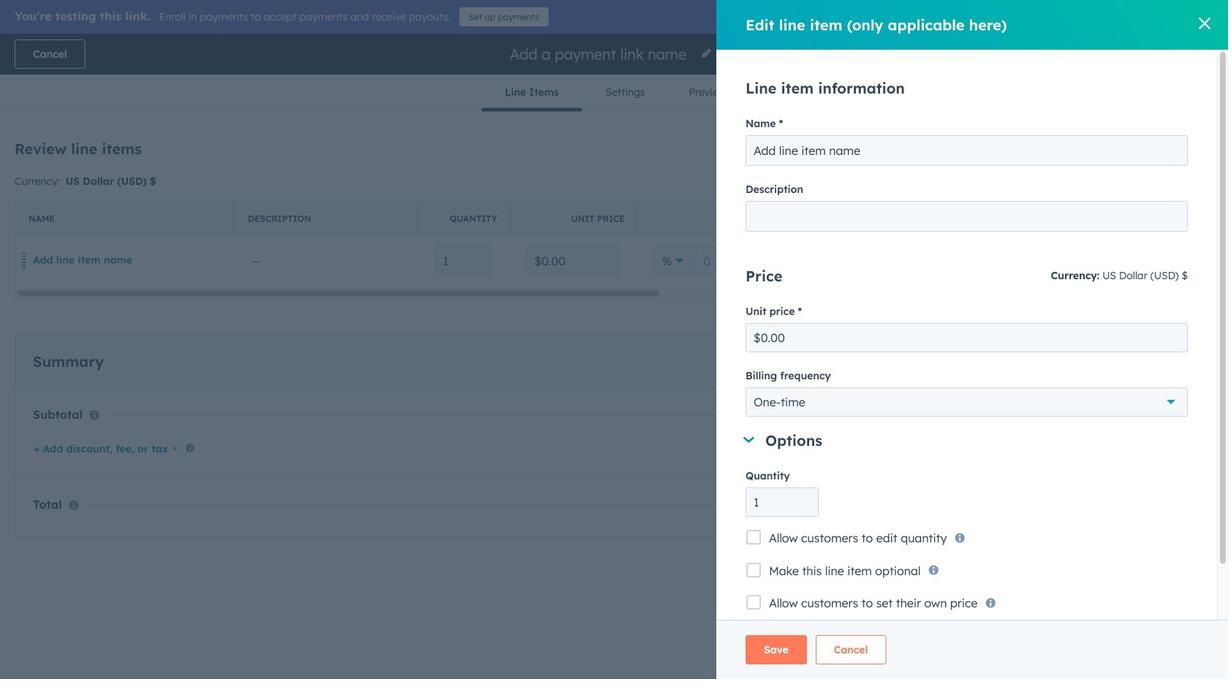Task type: vqa. For each thing, say whether or not it's contained in the screenshot.
alert
no



Task type: locate. For each thing, give the bounding box(es) containing it.
2 horizontal spatial press to sort. image
[[1140, 194, 1145, 205]]

1 press to sort. image from the left
[[799, 194, 804, 205]]

column header
[[229, 184, 345, 216], [15, 202, 235, 235], [235, 202, 418, 235], [417, 202, 509, 235], [509, 202, 637, 235], [637, 202, 820, 235], [819, 202, 937, 235], [936, 202, 1156, 235], [1156, 202, 1228, 235]]

dialog
[[0, 0, 1228, 679], [716, 0, 1228, 679]]

3 press to sort. image from the left
[[1140, 194, 1145, 205]]

3 press to sort. element from the left
[[586, 194, 591, 206]]

press to sort. element
[[110, 194, 115, 206], [407, 194, 412, 206], [586, 194, 591, 206], [702, 194, 707, 206], [799, 194, 804, 206], [970, 194, 976, 206], [1052, 194, 1057, 206], [1140, 194, 1145, 206]]

None text field
[[746, 135, 1188, 166], [746, 201, 1188, 232], [526, 246, 619, 276], [746, 323, 1188, 352], [746, 135, 1188, 166], [746, 201, 1188, 232], [526, 246, 619, 276], [746, 323, 1188, 352]]

7 press to sort. element from the left
[[1052, 194, 1057, 206]]

page section element
[[0, 34, 1228, 110]]

3 press to sort. image from the left
[[586, 194, 591, 205]]

2 press to sort. image from the left
[[1052, 194, 1057, 205]]

1 press to sort. image from the left
[[110, 194, 115, 205]]

navigation
[[481, 75, 747, 110]]

0 horizontal spatial press to sort. image
[[799, 194, 804, 205]]

press to sort. image for 4th press to sort. element from the right
[[799, 194, 804, 205]]

2 press to sort. image from the left
[[407, 194, 412, 205]]

4 press to sort. image from the left
[[702, 194, 707, 205]]

4 press to sort. element from the left
[[702, 194, 707, 206]]

press to sort. image
[[110, 194, 115, 205], [407, 194, 412, 205], [586, 194, 591, 205], [702, 194, 707, 205], [970, 194, 976, 205]]

Add a payment link name field
[[508, 44, 692, 64]]

press to sort. image
[[799, 194, 804, 205], [1052, 194, 1057, 205], [1140, 194, 1145, 205]]

None text field
[[435, 246, 491, 276], [746, 488, 819, 517], [435, 246, 491, 276], [746, 488, 819, 517]]

1 horizontal spatial press to sort. image
[[1052, 194, 1057, 205]]



Task type: describe. For each thing, give the bounding box(es) containing it.
5 press to sort. element from the left
[[799, 194, 804, 206]]

close image
[[1199, 18, 1211, 29]]

5 press to sort. image from the left
[[970, 194, 976, 205]]

press to sort. image for first press to sort. element from right
[[1140, 194, 1145, 205]]

2 dialog from the left
[[716, 0, 1228, 679]]

Search search field
[[35, 140, 327, 169]]

2 press to sort. element from the left
[[407, 194, 412, 206]]

8 press to sort. element from the left
[[1140, 194, 1145, 206]]

6 press to sort. element from the left
[[970, 194, 976, 206]]

0 text field
[[696, 246, 802, 276]]

pagination navigation
[[497, 288, 629, 307]]

caret image
[[743, 437, 754, 443]]

press to sort. image for seventh press to sort. element
[[1052, 194, 1057, 205]]

navigation inside "page section" element
[[481, 75, 747, 110]]

1 dialog from the left
[[0, 0, 1228, 679]]

1 press to sort. element from the left
[[110, 194, 115, 206]]



